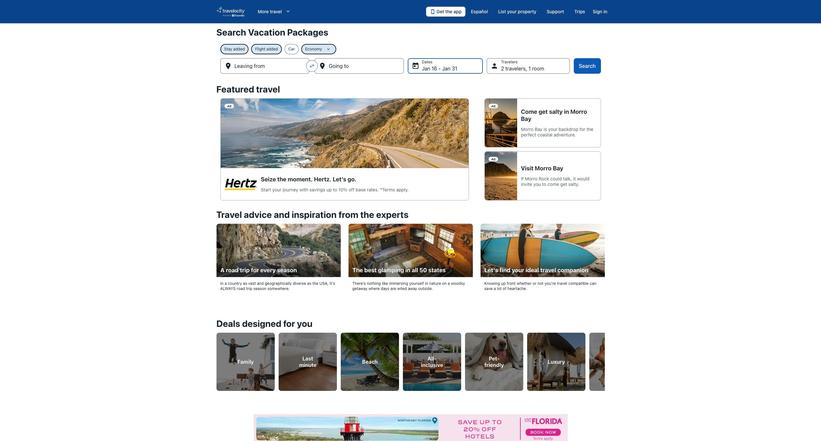 Task type: describe. For each thing, give the bounding box(es) containing it.
next image
[[601, 356, 609, 364]]

travelocity logo image
[[216, 6, 245, 17]]



Task type: locate. For each thing, give the bounding box(es) containing it.
travel advice and inspiration from the experts region
[[212, 206, 609, 303]]

main content
[[0, 23, 821, 441]]

download the app button image
[[430, 9, 435, 14]]

swap origin and destination values image
[[309, 63, 315, 69]]

previous image
[[212, 356, 220, 364]]

featured travel region
[[212, 80, 609, 206]]



